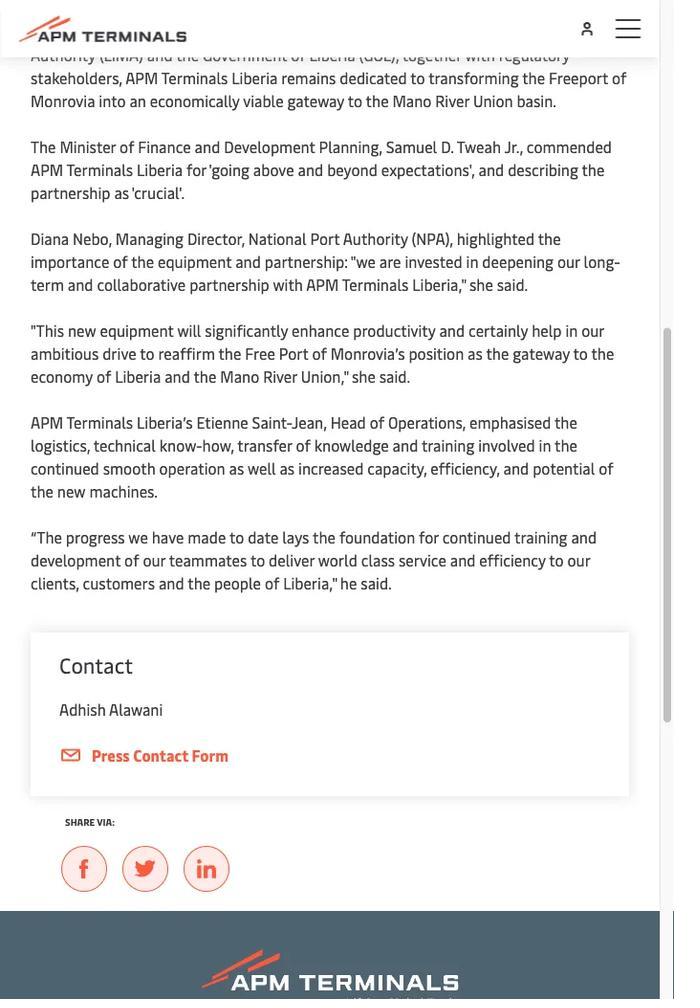 Task type: describe. For each thing, give the bounding box(es) containing it.
said. inside "this new equipment will significantly enhance productivity and certainly help in our ambitious drive to reaffirm the free port of monrovia's position as the gateway to the economy of liberia and the mano river union," she said.
[[380, 366, 410, 387]]

port inside 'diana nebo, managing director, national port authority (npa), highlighted the importance of the equipment and partnership: "we are invested in deepening our long- term and collaborative partnership with apm terminals liberia," she said.'
[[310, 228, 340, 249]]

above
[[253, 159, 294, 180]]

will
[[177, 320, 201, 341]]

development
[[224, 136, 316, 157]]

to right drive at the top of page
[[140, 343, 155, 364]]

our inside 'diana nebo, managing director, national port authority (npa), highlighted the importance of the equipment and partnership: "we are invested in deepening our long- term and collaborative partnership with apm terminals liberia," she said.'
[[558, 251, 581, 272]]

"this new equipment will significantly enhance productivity and certainly help in our ambitious drive to reaffirm the free port of monrovia's position as the gateway to the economy of liberia and the mano river union," she said.
[[31, 320, 615, 387]]

deepening
[[483, 251, 554, 272]]

customers
[[83, 573, 155, 593]]

alawani
[[109, 699, 163, 720]]

certainly
[[469, 320, 528, 341]]

class
[[361, 550, 395, 570]]

our right the "efficiency"
[[568, 550, 591, 570]]

are
[[380, 251, 401, 272]]

an
[[130, 90, 146, 111]]

monrovia
[[31, 90, 95, 111]]

to down date
[[251, 550, 265, 570]]

managing
[[116, 228, 184, 249]]

world
[[318, 550, 358, 570]]

and down involved at the top right of page
[[504, 458, 529, 478]]

in inside apm terminals liberia's etienne saint-jean, head of operations, emphasised the logistics, technical know-how, transfer of knowledge and training involved in the continued smooth operation as well as increased capacity, efficiency, and potential of the new machines.
[[539, 435, 552, 455]]

highlighted
[[457, 228, 535, 249]]

and up 'going
[[195, 136, 220, 157]]

of down we
[[125, 550, 139, 570]]

terminals inside apm terminals liberia's etienne saint-jean, head of operations, emphasised the logistics, technical know-how, transfer of knowledge and training involved in the continued smooth operation as well as increased capacity, efficiency, and potential of the new machines.
[[67, 412, 133, 433]]

diana nebo, managing director, national port authority (npa), highlighted the importance of the equipment and partnership: "we are invested in deepening our long- term and collaborative partnership with apm terminals liberia," she said.
[[31, 228, 621, 295]]

terminals inside the minister of finance and development planning, samuel d. tweah jr., commended apm terminals liberia for 'going above and beyond expectations', and describing the partnership as 'crucial'.
[[67, 159, 133, 180]]

drive
[[103, 343, 137, 364]]

and down director,
[[236, 251, 261, 272]]

long-
[[584, 251, 621, 272]]

press contact form link
[[59, 744, 601, 768]]

of right freeport
[[612, 67, 627, 88]]

describing
[[508, 159, 579, 180]]

partnership inside the minister of finance and development planning, samuel d. tweah jr., commended apm terminals liberia for 'going above and beyond expectations', and describing the partnership as 'crucial'.
[[31, 182, 111, 203]]

liberia inside "this new equipment will significantly enhance productivity and certainly help in our ambitious drive to reaffirm the free port of monrovia's position as the gateway to the economy of liberia and the mano river union," she said.
[[115, 366, 161, 387]]

adhish
[[59, 699, 106, 720]]

through its strong partnership the national port authority (npa), liberian maritime authority (lima) and the government of liberia (gol), together with regulatory stakeholders, apm terminals liberia remains dedicated to transforming the freeport of monrovia into an economically viable gateway to the mano river union basin.
[[31, 22, 627, 111]]

efficiency
[[480, 550, 546, 570]]

involved
[[479, 435, 536, 455]]

knowledge
[[315, 435, 389, 455]]

'crucial'.
[[132, 182, 184, 203]]

d.
[[441, 136, 454, 157]]

the minister of finance and development planning, samuel d. tweah jr., commended apm terminals liberia for 'going above and beyond expectations', and describing the partnership as 'crucial'.
[[31, 136, 612, 203]]

help
[[532, 320, 562, 341]]

via:
[[97, 816, 115, 829]]

(npa), inside 'diana nebo, managing director, national port authority (npa), highlighted the importance of the equipment and partnership: "we are invested in deepening our long- term and collaborative partnership with apm terminals liberia," she said.'
[[412, 228, 453, 249]]

saint-
[[252, 412, 292, 433]]

liberia up viable
[[232, 67, 278, 88]]

0 vertical spatial contact
[[59, 651, 133, 679]]

in inside 'diana nebo, managing director, national port authority (npa), highlighted the importance of the equipment and partnership: "we are invested in deepening our long- term and collaborative partnership with apm terminals liberia," she said.'
[[467, 251, 479, 272]]

maritime
[[538, 22, 601, 42]]

union,"
[[301, 366, 348, 387]]

as right well
[[280, 458, 295, 478]]

our down 'have'
[[143, 550, 166, 570]]

(gol),
[[359, 44, 399, 65]]

head
[[331, 412, 366, 433]]

made
[[188, 527, 226, 547]]

have
[[152, 527, 184, 547]]

of inside 'diana nebo, managing director, national port authority (npa), highlighted the importance of the equipment and partnership: "we are invested in deepening our long- term and collaborative partnership with apm terminals liberia," she said.'
[[113, 251, 128, 272]]

transforming
[[429, 67, 519, 88]]

clients,
[[31, 573, 79, 593]]

expectations',
[[382, 159, 475, 180]]

continued inside apm terminals liberia's etienne saint-jean, head of operations, emphasised the logistics, technical know-how, transfer of knowledge and training involved in the continued smooth operation as well as increased capacity, efficiency, and potential of the new machines.
[[31, 458, 99, 478]]

lays
[[283, 527, 310, 547]]

of down enhance
[[312, 343, 327, 364]]

said. inside 'diana nebo, managing director, national port authority (npa), highlighted the importance of the equipment and partnership: "we are invested in deepening our long- term and collaborative partnership with apm terminals liberia," she said.'
[[497, 274, 528, 295]]

jean,
[[292, 412, 327, 433]]

gateway inside "this new equipment will significantly enhance productivity and certainly help in our ambitious drive to reaffirm the free port of monrovia's position as the gateway to the economy of liberia and the mano river union," she said.
[[513, 343, 570, 364]]

liberia up remains on the left of page
[[310, 44, 356, 65]]

importance
[[31, 251, 109, 272]]

the
[[31, 136, 56, 157]]

viable
[[243, 90, 284, 111]]

she inside 'diana nebo, managing director, national port authority (npa), highlighted the importance of the equipment and partnership: "we are invested in deepening our long- term and collaborative partnership with apm terminals liberia," she said.'
[[470, 274, 494, 295]]

we
[[129, 527, 148, 547]]

increased
[[299, 458, 364, 478]]

of down drive at the top of page
[[97, 366, 111, 387]]

terminals inside 'diana nebo, managing director, national port authority (npa), highlighted the importance of the equipment and partnership: "we are invested in deepening our long- term and collaborative partnership with apm terminals liberia," she said.'
[[342, 274, 409, 295]]

liberia," inside ""the progress we have made to date lays the foundation for continued training and development of our teammates to deliver world class service and efficiency to our clients, customers and the people of liberia," he said."
[[283, 573, 337, 593]]

and down reaffirm
[[165, 366, 190, 387]]

press
[[92, 745, 130, 766]]

economy
[[31, 366, 93, 387]]

finance
[[138, 136, 191, 157]]

liberia," inside 'diana nebo, managing director, national port authority (npa), highlighted the importance of the equipment and partnership: "we are invested in deepening our long- term and collaborative partnership with apm terminals liberia," she said.'
[[413, 274, 466, 295]]

monrovia's
[[331, 343, 405, 364]]

as left well
[[229, 458, 244, 478]]

government
[[203, 44, 287, 65]]

as inside "this new equipment will significantly enhance productivity and certainly help in our ambitious drive to reaffirm the free port of monrovia's position as the gateway to the economy of liberia and the mano river union," she said.
[[468, 343, 483, 364]]

strong
[[112, 22, 157, 42]]

national inside 'diana nebo, managing director, national port authority (npa), highlighted the importance of the equipment and partnership: "we are invested in deepening our long- term and collaborative partnership with apm terminals liberia," she said.'
[[249, 228, 307, 249]]

share
[[65, 816, 95, 829]]

and inside 'through its strong partnership the national port authority (npa), liberian maritime authority (lima) and the government of liberia (gol), together with regulatory stakeholders, apm terminals liberia remains dedicated to transforming the freeport of monrovia into an economically viable gateway to the mano river union basin.'
[[147, 44, 173, 65]]

invested
[[405, 251, 463, 272]]

development
[[31, 550, 121, 570]]

apmt footer logo image
[[202, 950, 459, 999]]

with inside 'through its strong partnership the national port authority (npa), liberian maritime authority (lima) and the government of liberia (gol), together with regulatory stakeholders, apm terminals liberia remains dedicated to transforming the freeport of monrovia into an economically viable gateway to the mano river union basin.'
[[466, 44, 496, 65]]

planning,
[[319, 136, 383, 157]]

as inside the minister of finance and development planning, samuel d. tweah jr., commended apm terminals liberia for 'going above and beyond expectations', and describing the partnership as 'crucial'.
[[114, 182, 129, 203]]

liberian
[[479, 22, 534, 42]]

partnership inside 'through its strong partnership the national port authority (npa), liberian maritime authority (lima) and the government of liberia (gol), together with regulatory stakeholders, apm terminals liberia remains dedicated to transforming the freeport of monrovia into an economically viable gateway to the mano river union basin.'
[[161, 22, 241, 42]]

1 vertical spatial authority
[[31, 44, 96, 65]]

reaffirm
[[158, 343, 215, 364]]

operation
[[159, 458, 225, 478]]

significantly
[[205, 320, 288, 341]]

deliver
[[269, 550, 315, 570]]

term
[[31, 274, 64, 295]]

nebo,
[[73, 228, 112, 249]]

free
[[245, 343, 275, 364]]

0 vertical spatial authority
[[366, 22, 431, 42]]

liberia inside the minister of finance and development planning, samuel d. tweah jr., commended apm terminals liberia for 'going above and beyond expectations', and describing the partnership as 'crucial'.
[[137, 159, 183, 180]]

to down the "together"
[[411, 67, 425, 88]]

and right service on the bottom
[[450, 550, 476, 570]]

"we
[[351, 251, 376, 272]]

dedicated
[[340, 67, 407, 88]]

of down deliver
[[265, 573, 280, 593]]

emphasised
[[470, 412, 551, 433]]

collaborative
[[97, 274, 186, 295]]

together
[[403, 44, 462, 65]]

"the
[[31, 527, 62, 547]]



Task type: locate. For each thing, give the bounding box(es) containing it.
1 vertical spatial national
[[249, 228, 307, 249]]

2 horizontal spatial in
[[566, 320, 578, 341]]

1 horizontal spatial river
[[436, 90, 470, 111]]

union
[[474, 90, 513, 111]]

1 vertical spatial said.
[[380, 366, 410, 387]]

1 vertical spatial for
[[419, 527, 439, 547]]

apm inside 'diana nebo, managing director, national port authority (npa), highlighted the importance of the equipment and partnership: "we are invested in deepening our long- term and collaborative partnership with apm terminals liberia," she said.'
[[306, 274, 339, 295]]

said.
[[497, 274, 528, 295], [380, 366, 410, 387], [361, 573, 392, 593]]

1 vertical spatial mano
[[220, 366, 260, 387]]

river inside 'through its strong partnership the national port authority (npa), liberian maritime authority (lima) and the government of liberia (gol), together with regulatory stakeholders, apm terminals liberia remains dedicated to transforming the freeport of monrovia into an economically viable gateway to the mano river union basin.'
[[436, 90, 470, 111]]

into
[[99, 90, 126, 111]]

port inside "this new equipment will significantly enhance productivity and certainly help in our ambitious drive to reaffirm the free port of monrovia's position as the gateway to the economy of liberia and the mano river union," she said.
[[279, 343, 309, 364]]

1 vertical spatial she
[[352, 366, 376, 387]]

0 horizontal spatial with
[[273, 274, 303, 295]]

0 vertical spatial (npa),
[[434, 22, 476, 42]]

0 vertical spatial in
[[467, 251, 479, 272]]

1 horizontal spatial liberia,"
[[413, 274, 466, 295]]

new down logistics,
[[57, 481, 86, 501]]

0 vertical spatial she
[[470, 274, 494, 295]]

port up partnership:
[[310, 228, 340, 249]]

technical
[[94, 435, 156, 455]]

1 vertical spatial in
[[566, 320, 578, 341]]

0 horizontal spatial river
[[263, 366, 297, 387]]

liberia up 'crucial'.
[[137, 159, 183, 180]]

1 horizontal spatial with
[[466, 44, 496, 65]]

1 vertical spatial equipment
[[100, 320, 174, 341]]

liberia,"
[[413, 274, 466, 295], [283, 573, 337, 593]]

for inside the minister of finance and development planning, samuel d. tweah jr., commended apm terminals liberia for 'going above and beyond expectations', and describing the partnership as 'crucial'.
[[187, 159, 207, 180]]

liberia," down deliver
[[283, 573, 337, 593]]

(npa), inside 'through its strong partnership the national port authority (npa), liberian maritime authority (lima) and the government of liberia (gol), together with regulatory stakeholders, apm terminals liberia remains dedicated to transforming the freeport of monrovia into an economically viable gateway to the mano river union basin.'
[[434, 22, 476, 42]]

economically
[[150, 90, 240, 111]]

apm inside 'through its strong partnership the national port authority (npa), liberian maritime authority (lima) and the government of liberia (gol), together with regulatory stakeholders, apm terminals liberia remains dedicated to transforming the freeport of monrovia into an economically viable gateway to the mano river union basin.'
[[126, 67, 158, 88]]

port
[[333, 22, 362, 42], [310, 228, 340, 249], [279, 343, 309, 364]]

in down highlighted
[[467, 251, 479, 272]]

1 vertical spatial continued
[[443, 527, 512, 547]]

to down dedicated
[[348, 90, 363, 111]]

of inside the minister of finance and development planning, samuel d. tweah jr., commended apm terminals liberia for 'going above and beyond expectations', and describing the partnership as 'crucial'.
[[120, 136, 134, 157]]

"this
[[31, 320, 64, 341]]

as down certainly
[[468, 343, 483, 364]]

beyond
[[327, 159, 378, 180]]

she
[[470, 274, 494, 295], [352, 366, 376, 387]]

said. down class
[[361, 573, 392, 593]]

apm down partnership:
[[306, 274, 339, 295]]

(npa),
[[434, 22, 476, 42], [412, 228, 453, 249]]

port right 'free'
[[279, 343, 309, 364]]

well
[[248, 458, 276, 478]]

and down the teammates
[[159, 573, 184, 593]]

continued
[[31, 458, 99, 478], [443, 527, 512, 547]]

continued down logistics,
[[31, 458, 99, 478]]

new up ambitious
[[68, 320, 96, 341]]

jr.,
[[505, 136, 523, 157]]

0 vertical spatial with
[[466, 44, 496, 65]]

press contact form
[[92, 745, 229, 766]]

productivity
[[353, 320, 436, 341]]

contact up adhish
[[59, 651, 133, 679]]

enhance
[[292, 320, 350, 341]]

0 horizontal spatial liberia,"
[[283, 573, 337, 593]]

0 vertical spatial river
[[436, 90, 470, 111]]

1 vertical spatial new
[[57, 481, 86, 501]]

of up 'collaborative'
[[113, 251, 128, 272]]

gateway inside 'through its strong partnership the national port authority (npa), liberian maritime authority (lima) and the government of liberia (gol), together with regulatory stakeholders, apm terminals liberia remains dedicated to transforming the freeport of monrovia into an economically viable gateway to the mano river union basin.'
[[288, 90, 345, 111]]

and down importance
[[68, 274, 93, 295]]

1 horizontal spatial training
[[515, 527, 568, 547]]

partnership up the government
[[161, 22, 241, 42]]

of left finance
[[120, 136, 134, 157]]

form
[[192, 745, 229, 766]]

1 vertical spatial with
[[273, 274, 303, 295]]

with inside 'diana nebo, managing director, national port authority (npa), highlighted the importance of the equipment and partnership: "we are invested in deepening our long- term and collaborative partnership with apm terminals liberia," she said.'
[[273, 274, 303, 295]]

basin.
[[517, 90, 556, 111]]

1 horizontal spatial gateway
[[513, 343, 570, 364]]

national up partnership:
[[249, 228, 307, 249]]

regulatory
[[499, 44, 570, 65]]

(npa), up invested
[[412, 228, 453, 249]]

our inside "this new equipment will significantly enhance productivity and certainly help in our ambitious drive to reaffirm the free port of monrovia's position as the gateway to the economy of liberia and the mano river union," she said.
[[582, 320, 605, 341]]

0 vertical spatial liberia,"
[[413, 274, 466, 295]]

director,
[[187, 228, 245, 249]]

ambitious
[[31, 343, 99, 364]]

he
[[341, 573, 357, 593]]

2 vertical spatial partnership
[[190, 274, 270, 295]]

to down long- on the right top of page
[[574, 343, 588, 364]]

2 vertical spatial authority
[[343, 228, 408, 249]]

equipment inside "this new equipment will significantly enhance productivity and certainly help in our ambitious drive to reaffirm the free port of monrovia's position as the gateway to the economy of liberia and the mano river union," she said.
[[100, 320, 174, 341]]

0 horizontal spatial gateway
[[288, 90, 345, 111]]

new inside "this new equipment will significantly enhance productivity and certainly help in our ambitious drive to reaffirm the free port of monrovia's position as the gateway to the economy of liberia and the mano river union," she said.
[[68, 320, 96, 341]]

1 vertical spatial partnership
[[31, 182, 111, 203]]

of up remains on the left of page
[[291, 44, 306, 65]]

1 vertical spatial training
[[515, 527, 568, 547]]

1 horizontal spatial for
[[419, 527, 439, 547]]

and up position
[[440, 320, 465, 341]]

partnership down minister
[[31, 182, 111, 203]]

training inside apm terminals liberia's etienne saint-jean, head of operations, emphasised the logistics, technical know-how, transfer of knowledge and training involved in the continued smooth operation as well as increased capacity, efficiency, and potential of the new machines.
[[422, 435, 475, 455]]

apm up logistics,
[[31, 412, 63, 433]]

she inside "this new equipment will significantly enhance productivity and certainly help in our ambitious drive to reaffirm the free port of monrovia's position as the gateway to the economy of liberia and the mano river union," she said.
[[352, 366, 376, 387]]

through
[[31, 22, 88, 42]]

remains
[[282, 67, 336, 88]]

teammates
[[169, 550, 247, 570]]

in
[[467, 251, 479, 272], [566, 320, 578, 341], [539, 435, 552, 455]]

said. down deepening
[[497, 274, 528, 295]]

0 vertical spatial national
[[271, 22, 329, 42]]

apm inside apm terminals liberia's etienne saint-jean, head of operations, emphasised the logistics, technical know-how, transfer of knowledge and training involved in the continued smooth operation as well as increased capacity, efficiency, and potential of the new machines.
[[31, 412, 63, 433]]

training inside ""the progress we have made to date lays the foundation for continued training and development of our teammates to deliver world class service and efficiency to our clients, customers and the people of liberia," he said."
[[515, 527, 568, 547]]

0 vertical spatial for
[[187, 159, 207, 180]]

0 horizontal spatial mano
[[220, 366, 260, 387]]

2 vertical spatial port
[[279, 343, 309, 364]]

0 vertical spatial partnership
[[161, 22, 241, 42]]

0 horizontal spatial in
[[467, 251, 479, 272]]

and down 'potential'
[[572, 527, 597, 547]]

authority down through
[[31, 44, 96, 65]]

apm down the
[[31, 159, 63, 180]]

training up the "efficiency"
[[515, 527, 568, 547]]

equipment inside 'diana nebo, managing director, national port authority (npa), highlighted the importance of the equipment and partnership: "we are invested in deepening our long- term and collaborative partnership with apm terminals liberia," she said.'
[[158, 251, 232, 272]]

our
[[558, 251, 581, 272], [582, 320, 605, 341], [143, 550, 166, 570], [568, 550, 591, 570]]

terminals up economically
[[161, 67, 228, 88]]

service
[[399, 550, 447, 570]]

and
[[147, 44, 173, 65], [195, 136, 220, 157], [298, 159, 324, 180], [479, 159, 505, 180], [236, 251, 261, 272], [68, 274, 93, 295], [440, 320, 465, 341], [165, 366, 190, 387], [393, 435, 418, 455], [504, 458, 529, 478], [572, 527, 597, 547], [450, 550, 476, 570], [159, 573, 184, 593]]

with
[[466, 44, 496, 65], [273, 274, 303, 295]]

apm terminals liberia's etienne saint-jean, head of operations, emphasised the logistics, technical know-how, transfer of knowledge and training involved in the continued smooth operation as well as increased capacity, efficiency, and potential of the new machines.
[[31, 412, 614, 501]]

1 horizontal spatial contact
[[133, 745, 189, 766]]

terminals up technical
[[67, 412, 133, 433]]

0 horizontal spatial training
[[422, 435, 475, 455]]

port inside 'through its strong partnership the national port authority (npa), liberian maritime authority (lima) and the government of liberia (gol), together with regulatory stakeholders, apm terminals liberia remains dedicated to transforming the freeport of monrovia into an economically viable gateway to the mano river union basin.'
[[333, 22, 362, 42]]

position
[[409, 343, 464, 364]]

logistics,
[[31, 435, 90, 455]]

as left 'crucial'.
[[114, 182, 129, 203]]

contact
[[59, 651, 133, 679], [133, 745, 189, 766]]

national
[[271, 22, 329, 42], [249, 228, 307, 249]]

gateway down help
[[513, 343, 570, 364]]

the
[[244, 22, 267, 42], [176, 44, 199, 65], [523, 67, 546, 88], [366, 90, 389, 111], [582, 159, 605, 180], [538, 228, 561, 249], [131, 251, 154, 272], [219, 343, 242, 364], [487, 343, 509, 364], [592, 343, 615, 364], [194, 366, 217, 387], [555, 412, 578, 433], [555, 435, 578, 455], [31, 481, 54, 501], [313, 527, 336, 547], [188, 573, 211, 593]]

know-
[[160, 435, 202, 455]]

liberia," down invested
[[413, 274, 466, 295]]

capacity,
[[368, 458, 427, 478]]

equipment up drive at the top of page
[[100, 320, 174, 341]]

equipment down director,
[[158, 251, 232, 272]]

our right help
[[582, 320, 605, 341]]

0 horizontal spatial she
[[352, 366, 376, 387]]

0 vertical spatial mano
[[393, 90, 432, 111]]

mano inside 'through its strong partnership the national port authority (npa), liberian maritime authority (lima) and the government of liberia (gol), together with regulatory stakeholders, apm terminals liberia remains dedicated to transforming the freeport of monrovia into an economically viable gateway to the mano river union basin.'
[[393, 90, 432, 111]]

equipment
[[158, 251, 232, 272], [100, 320, 174, 341]]

authority up (gol),
[[366, 22, 431, 42]]

terminals inside 'through its strong partnership the national port authority (npa), liberian maritime authority (lima) and the government of liberia (gol), together with regulatory stakeholders, apm terminals liberia remains dedicated to transforming the freeport of monrovia into an economically viable gateway to the mano river union basin.'
[[161, 67, 228, 88]]

national up remains on the left of page
[[271, 22, 329, 42]]

0 horizontal spatial contact
[[59, 651, 133, 679]]

the inside the minister of finance and development planning, samuel d. tweah jr., commended apm terminals liberia for 'going above and beyond expectations', and describing the partnership as 'crucial'.
[[582, 159, 605, 180]]

with up transforming
[[466, 44, 496, 65]]

people
[[214, 573, 261, 593]]

of right "head"
[[370, 412, 385, 433]]

authority
[[366, 22, 431, 42], [31, 44, 96, 65], [343, 228, 408, 249]]

contact left form on the bottom left
[[133, 745, 189, 766]]

0 vertical spatial port
[[333, 22, 362, 42]]

of down the jean,
[[296, 435, 311, 455]]

1 vertical spatial river
[[263, 366, 297, 387]]

(npa), up the "together"
[[434, 22, 476, 42]]

to left date
[[230, 527, 244, 547]]

2 vertical spatial said.
[[361, 573, 392, 593]]

gateway down remains on the left of page
[[288, 90, 345, 111]]

in inside "this new equipment will significantly enhance productivity and certainly help in our ambitious drive to reaffirm the free port of monrovia's position as the gateway to the economy of liberia and the mano river union," she said.
[[566, 320, 578, 341]]

gateway
[[288, 90, 345, 111], [513, 343, 570, 364]]

and down the "tweah"
[[479, 159, 505, 180]]

in right help
[[566, 320, 578, 341]]

river inside "this new equipment will significantly enhance productivity and certainly help in our ambitious drive to reaffirm the free port of monrovia's position as the gateway to the economy of liberia and the mano river union," she said.
[[263, 366, 297, 387]]

liberia
[[310, 44, 356, 65], [232, 67, 278, 88], [137, 159, 183, 180], [115, 366, 161, 387]]

0 vertical spatial equipment
[[158, 251, 232, 272]]

for up service on the bottom
[[419, 527, 439, 547]]

tweah
[[457, 136, 501, 157]]

adhish alawani
[[59, 699, 163, 720]]

etienne
[[197, 412, 249, 433]]

1 horizontal spatial in
[[539, 435, 552, 455]]

"the progress we have made to date lays the foundation for continued training and development of our teammates to deliver world class service and efficiency to our clients, customers and the people of liberia," he said.
[[31, 527, 597, 593]]

1 vertical spatial port
[[310, 228, 340, 249]]

date
[[248, 527, 279, 547]]

new inside apm terminals liberia's etienne saint-jean, head of operations, emphasised the logistics, technical know-how, transfer of knowledge and training involved in the continued smooth operation as well as increased capacity, efficiency, and potential of the new machines.
[[57, 481, 86, 501]]

1 vertical spatial (npa),
[[412, 228, 453, 249]]

mano inside "this new equipment will significantly enhance productivity and certainly help in our ambitious drive to reaffirm the free port of monrovia's position as the gateway to the economy of liberia and the mano river union," she said.
[[220, 366, 260, 387]]

liberia down drive at the top of page
[[115, 366, 161, 387]]

minister
[[60, 136, 116, 157]]

0 vertical spatial training
[[422, 435, 475, 455]]

1 vertical spatial gateway
[[513, 343, 570, 364]]

0 horizontal spatial continued
[[31, 458, 99, 478]]

2 vertical spatial in
[[539, 435, 552, 455]]

1 vertical spatial liberia,"
[[283, 573, 337, 593]]

0 horizontal spatial for
[[187, 159, 207, 180]]

1 horizontal spatial she
[[470, 274, 494, 295]]

terminals down "we
[[342, 274, 409, 295]]

0 vertical spatial new
[[68, 320, 96, 341]]

continued inside ""the progress we have made to date lays the foundation for continued training and development of our teammates to deliver world class service and efficiency to our clients, customers and the people of liberia," he said."
[[443, 527, 512, 547]]

how,
[[202, 435, 234, 455]]

and up capacity,
[[393, 435, 418, 455]]

in up 'potential'
[[539, 435, 552, 455]]

potential
[[533, 458, 596, 478]]

river down transforming
[[436, 90, 470, 111]]

0 vertical spatial said.
[[497, 274, 528, 295]]

apm inside the minister of finance and development planning, samuel d. tweah jr., commended apm terminals liberia for 'going above and beyond expectations', and describing the partnership as 'crucial'.
[[31, 159, 63, 180]]

our left long- on the right top of page
[[558, 251, 581, 272]]

to
[[411, 67, 425, 88], [348, 90, 363, 111], [140, 343, 155, 364], [574, 343, 588, 364], [230, 527, 244, 547], [251, 550, 265, 570], [550, 550, 564, 570]]

national inside 'through its strong partnership the national port authority (npa), liberian maritime authority (lima) and the government of liberia (gol), together with regulatory stakeholders, apm terminals liberia remains dedicated to transforming the freeport of monrovia into an economically viable gateway to the mano river union basin.'
[[271, 22, 329, 42]]

mano down dedicated
[[393, 90, 432, 111]]

mano down 'free'
[[220, 366, 260, 387]]

freeport
[[549, 67, 609, 88]]

continued up the "efficiency"
[[443, 527, 512, 547]]

training
[[422, 435, 475, 455], [515, 527, 568, 547]]

'going
[[209, 159, 250, 180]]

for inside ""the progress we have made to date lays the foundation for continued training and development of our teammates to deliver world class service and efficiency to our clients, customers and the people of liberia," he said."
[[419, 527, 439, 547]]

1 horizontal spatial continued
[[443, 527, 512, 547]]

said. down monrovia's
[[380, 366, 410, 387]]

0 vertical spatial continued
[[31, 458, 99, 478]]

1 horizontal spatial mano
[[393, 90, 432, 111]]

for left 'going
[[187, 159, 207, 180]]

partnership down director,
[[190, 274, 270, 295]]

partnership inside 'diana nebo, managing director, national port authority (npa), highlighted the importance of the equipment and partnership: "we are invested in deepening our long- term and collaborative partnership with apm terminals liberia," she said.'
[[190, 274, 270, 295]]

efficiency,
[[431, 458, 500, 478]]

mano
[[393, 90, 432, 111], [220, 366, 260, 387]]

for
[[187, 159, 207, 180], [419, 527, 439, 547]]

of right 'potential'
[[599, 458, 614, 478]]

1 vertical spatial contact
[[133, 745, 189, 766]]

and down strong
[[147, 44, 173, 65]]

share via:
[[65, 816, 115, 829]]

operations,
[[388, 412, 466, 433]]

river down 'free'
[[263, 366, 297, 387]]

foundation
[[340, 527, 415, 547]]

authority up "we
[[343, 228, 408, 249]]

progress
[[66, 527, 125, 547]]

transfer
[[238, 435, 292, 455]]

training up efficiency,
[[422, 435, 475, 455]]

its
[[92, 22, 109, 42]]

port up (gol),
[[333, 22, 362, 42]]

with down partnership:
[[273, 274, 303, 295]]

terminals down minister
[[67, 159, 133, 180]]

and right above
[[298, 159, 324, 180]]

authority inside 'diana nebo, managing director, national port authority (npa), highlighted the importance of the equipment and partnership: "we are invested in deepening our long- term and collaborative partnership with apm terminals liberia," she said.'
[[343, 228, 408, 249]]

to right the "efficiency"
[[550, 550, 564, 570]]

apm up an
[[126, 67, 158, 88]]

0 vertical spatial gateway
[[288, 90, 345, 111]]

diana
[[31, 228, 69, 249]]

said. inside ""the progress we have made to date lays the foundation for continued training and development of our teammates to deliver world class service and efficiency to our clients, customers and the people of liberia," he said."
[[361, 573, 392, 593]]

she down deepening
[[470, 274, 494, 295]]

she down monrovia's
[[352, 366, 376, 387]]



Task type: vqa. For each thing, say whether or not it's contained in the screenshot.
INDICATORS in the left of the page
no



